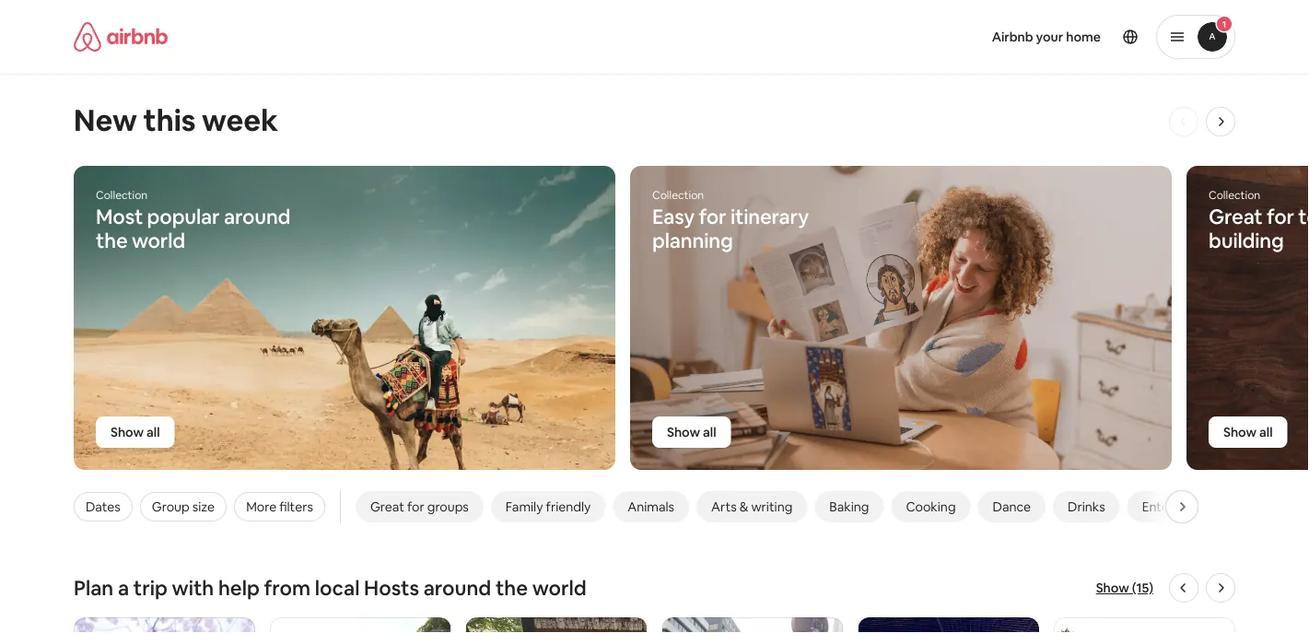 Task type: locate. For each thing, give the bounding box(es) containing it.
0 horizontal spatial collection
[[96, 188, 148, 202]]

entertainment
[[1142, 499, 1228, 515]]

show (15)
[[1096, 580, 1154, 596]]

around right popular
[[224, 203, 291, 229]]

2 horizontal spatial for
[[1267, 203, 1294, 229]]

1 horizontal spatial show all link
[[652, 417, 731, 448]]

animals
[[628, 499, 675, 515]]

show for easy for itinerary planning
[[667, 424, 700, 440]]

2 collection from the left
[[652, 188, 704, 202]]

world inside collection most popular around the world
[[132, 227, 185, 253]]

all for planning
[[703, 424, 716, 440]]

2 horizontal spatial all
[[1260, 424, 1273, 440]]

world
[[132, 227, 185, 253], [532, 575, 587, 601]]

0 horizontal spatial for
[[407, 499, 425, 515]]

2 show all from the left
[[667, 424, 716, 440]]

collection inside collection most popular around the world
[[96, 188, 148, 202]]

1 show all from the left
[[111, 424, 160, 440]]

1 horizontal spatial collection
[[652, 188, 704, 202]]

collection easy for itinerary planning
[[652, 188, 809, 253]]

0 vertical spatial world
[[132, 227, 185, 253]]

1 collection from the left
[[96, 188, 148, 202]]

baking button
[[815, 491, 884, 522]]

collection inside collection easy for itinerary planning
[[652, 188, 704, 202]]

arts
[[711, 499, 737, 515]]

new
[[74, 100, 137, 139]]

the
[[96, 227, 128, 253], [496, 575, 528, 601]]

show all
[[111, 424, 160, 440], [667, 424, 716, 440], [1224, 424, 1273, 440]]

show for most popular around the world
[[111, 424, 144, 440]]

1 vertical spatial around
[[424, 575, 491, 601]]

more
[[246, 499, 277, 515]]

collection great for te
[[1209, 188, 1309, 253]]

for left te
[[1267, 203, 1294, 229]]

0 horizontal spatial great
[[370, 499, 404, 515]]

from
[[264, 575, 311, 601]]

the left popular
[[96, 227, 128, 253]]

&
[[740, 499, 749, 515]]

writing
[[751, 499, 793, 515]]

drinks
[[1068, 499, 1105, 515]]

1 horizontal spatial world
[[532, 575, 587, 601]]

for left groups
[[407, 499, 425, 515]]

local
[[315, 575, 360, 601]]

show
[[111, 424, 144, 440], [667, 424, 700, 440], [1224, 424, 1257, 440], [1096, 580, 1130, 596]]

0 horizontal spatial world
[[132, 227, 185, 253]]

3 collection from the left
[[1209, 188, 1261, 202]]

2 horizontal spatial collection
[[1209, 188, 1261, 202]]

show for great for te
[[1224, 424, 1257, 440]]

0 vertical spatial the
[[96, 227, 128, 253]]

great left te
[[1209, 203, 1263, 229]]

great
[[1209, 203, 1263, 229], [370, 499, 404, 515]]

animals element
[[628, 499, 675, 515]]

around right hosts
[[424, 575, 491, 601]]

1 horizontal spatial great
[[1209, 203, 1263, 229]]

2 horizontal spatial show all link
[[1209, 417, 1288, 448]]

0 vertical spatial around
[[224, 203, 291, 229]]

with
[[172, 575, 214, 601]]

dance element
[[993, 499, 1031, 515]]

1 horizontal spatial for
[[699, 203, 727, 229]]

1 vertical spatial world
[[532, 575, 587, 601]]

all
[[147, 424, 160, 440], [703, 424, 716, 440], [1260, 424, 1273, 440]]

great left groups
[[370, 499, 404, 515]]

animals button
[[613, 491, 689, 522]]

around
[[224, 203, 291, 229], [424, 575, 491, 601]]

great inside button
[[370, 499, 404, 515]]

1 button
[[1156, 15, 1236, 59]]

collection
[[96, 188, 148, 202], [652, 188, 704, 202], [1209, 188, 1261, 202]]

itinerary
[[731, 203, 809, 229]]

airbnb your home link
[[981, 18, 1112, 56]]

2 horizontal spatial show all
[[1224, 424, 1273, 440]]

family friendly element
[[506, 499, 591, 515]]

for
[[699, 203, 727, 229], [1267, 203, 1294, 229], [407, 499, 425, 515]]

0 horizontal spatial around
[[224, 203, 291, 229]]

cooking button
[[891, 491, 971, 522]]

3 show all from the left
[[1224, 424, 1273, 440]]

0 horizontal spatial show all link
[[96, 417, 175, 448]]

group
[[152, 499, 190, 515]]

show all link
[[96, 417, 175, 448], [652, 417, 731, 448], [1209, 417, 1288, 448]]

1 horizontal spatial around
[[424, 575, 491, 601]]

more filters button
[[234, 492, 325, 522]]

collection for great
[[1209, 188, 1261, 202]]

2 all from the left
[[703, 424, 716, 440]]

0 horizontal spatial the
[[96, 227, 128, 253]]

2 show all link from the left
[[652, 417, 731, 448]]

0 vertical spatial great
[[1209, 203, 1263, 229]]

the down family
[[496, 575, 528, 601]]

0 horizontal spatial show all
[[111, 424, 160, 440]]

new this week
[[74, 100, 278, 139]]

1 show all link from the left
[[96, 417, 175, 448]]

show all for the
[[111, 424, 160, 440]]

family
[[506, 499, 543, 515]]

popular
[[147, 203, 220, 229]]

planning
[[652, 227, 733, 253]]

1 vertical spatial great
[[370, 499, 404, 515]]

for inside collection easy for itinerary planning
[[699, 203, 727, 229]]

0 horizontal spatial all
[[147, 424, 160, 440]]

1 all from the left
[[147, 424, 160, 440]]

baking element
[[830, 499, 869, 515]]

for for itinerary
[[699, 203, 727, 229]]

collection inside collection great for te
[[1209, 188, 1261, 202]]

for inside collection great for te
[[1267, 203, 1294, 229]]

1 horizontal spatial all
[[703, 424, 716, 440]]

home
[[1066, 29, 1101, 45]]

show all for planning
[[667, 424, 716, 440]]

1 horizontal spatial show all
[[667, 424, 716, 440]]

great for groups
[[370, 499, 469, 515]]

arts & writing button
[[697, 491, 808, 522]]

show all link for planning
[[652, 417, 731, 448]]

dates
[[86, 499, 121, 515]]

collection most popular around the world
[[96, 188, 291, 253]]

for for te
[[1267, 203, 1294, 229]]

family friendly button
[[491, 491, 606, 522]]

trip
[[133, 575, 168, 601]]

1 vertical spatial the
[[496, 575, 528, 601]]

most
[[96, 203, 143, 229]]

for right easy
[[699, 203, 727, 229]]



Task type: describe. For each thing, give the bounding box(es) containing it.
cooking element
[[906, 499, 956, 515]]

more filters
[[246, 499, 313, 515]]

show (15) link
[[1096, 579, 1154, 597]]

arts & writing element
[[711, 499, 793, 515]]

1
[[1223, 18, 1227, 30]]

groups
[[427, 499, 469, 515]]

dates button
[[74, 492, 132, 522]]

great inside collection great for te
[[1209, 203, 1263, 229]]

family friendly
[[506, 499, 591, 515]]

new this week group
[[0, 165, 1309, 471]]

size
[[192, 499, 215, 515]]

the inside collection most popular around the world
[[96, 227, 128, 253]]

drinks button
[[1053, 491, 1120, 522]]

plan a trip with help from local hosts around the world
[[74, 575, 587, 601]]

plan
[[74, 575, 114, 601]]

collection for most
[[96, 188, 148, 202]]

for inside great for groups button
[[407, 499, 425, 515]]

airbnb
[[992, 29, 1034, 45]]

3 show all link from the left
[[1209, 417, 1288, 448]]

great for groups button
[[356, 491, 484, 522]]

drinks element
[[1068, 499, 1105, 515]]

cooking
[[906, 499, 956, 515]]

help
[[218, 575, 260, 601]]

dance
[[993, 499, 1031, 515]]

baking
[[830, 499, 869, 515]]

easy
[[652, 203, 695, 229]]

te
[[1299, 203, 1309, 229]]

show inside show (15) link
[[1096, 580, 1130, 596]]

this week
[[143, 100, 278, 139]]

your
[[1036, 29, 1064, 45]]

collection for easy
[[652, 188, 704, 202]]

show all link for the
[[96, 417, 175, 448]]

1 horizontal spatial the
[[496, 575, 528, 601]]

profile element
[[815, 0, 1236, 74]]

filters
[[279, 499, 313, 515]]

entertainment element
[[1142, 499, 1228, 515]]

(15)
[[1132, 580, 1154, 596]]

great for groups element
[[370, 499, 469, 515]]

3 all from the left
[[1260, 424, 1273, 440]]

all for the
[[147, 424, 160, 440]]

entertainment button
[[1128, 491, 1243, 522]]

arts & writing
[[711, 499, 793, 515]]

dance button
[[978, 491, 1046, 522]]

hosts
[[364, 575, 419, 601]]

a
[[118, 575, 129, 601]]

group size
[[152, 499, 215, 515]]

around inside collection most popular around the world
[[224, 203, 291, 229]]

friendly
[[546, 499, 591, 515]]

airbnb your home
[[992, 29, 1101, 45]]

group size button
[[140, 492, 227, 522]]



Task type: vqa. For each thing, say whether or not it's contained in the screenshot.
5.0 Out Of 5 Average Rating image containing 5.0
no



